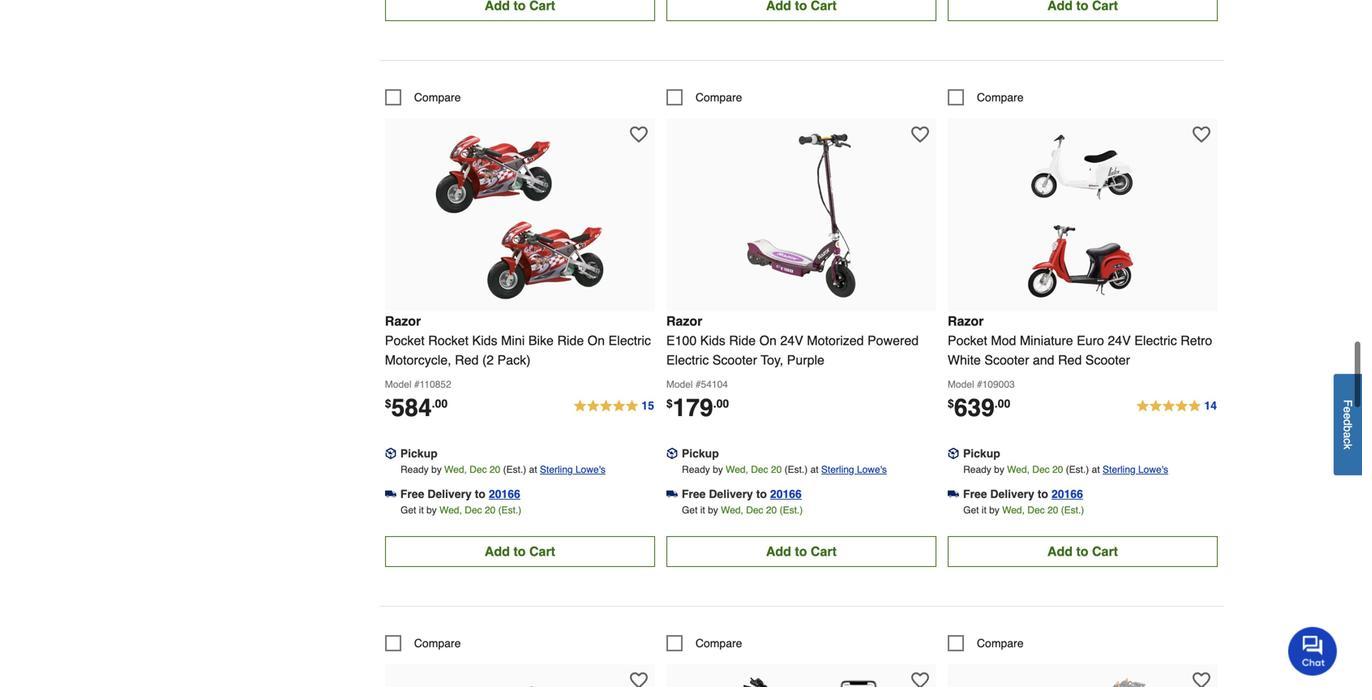 Task type: locate. For each thing, give the bounding box(es) containing it.
3 .00 from the left
[[995, 397, 1011, 410]]

1 scooter from the left
[[713, 352, 757, 367]]

24v right 'euro'
[[1108, 333, 1131, 348]]

razor for razor e100 kids ride on 24v motorized powered electric scooter toy, purple
[[667, 313, 703, 328]]

rocket
[[428, 333, 469, 348]]

wed,
[[445, 464, 467, 475], [726, 464, 749, 475], [1008, 464, 1030, 475], [440, 504, 462, 516], [721, 504, 744, 516], [1003, 504, 1025, 516]]

5 stars image
[[573, 397, 655, 416], [1136, 397, 1218, 416]]

1 20166 from the left
[[489, 487, 521, 500]]

2 free from the left
[[682, 487, 706, 500]]

0 horizontal spatial ride
[[557, 333, 584, 348]]

2 delivery from the left
[[709, 487, 753, 500]]

1 horizontal spatial pickup image
[[948, 448, 959, 459]]

it for third 20166 button from the left
[[982, 504, 987, 516]]

1 # from the left
[[414, 379, 420, 390]]

0 horizontal spatial ready
[[401, 464, 429, 475]]

by
[[432, 464, 442, 475], [713, 464, 723, 475], [995, 464, 1005, 475], [427, 504, 437, 516], [708, 504, 718, 516], [990, 504, 1000, 516]]

2 add to cart from the left
[[766, 544, 837, 559]]

3 add to cart from the left
[[1048, 544, 1119, 559]]

3 20166 from the left
[[1052, 487, 1084, 500]]

kids inside the razor e100 kids ride on 24v motorized powered electric scooter toy, purple
[[701, 333, 726, 348]]

584
[[391, 394, 432, 422]]

add
[[485, 544, 510, 559], [766, 544, 792, 559], [1048, 544, 1073, 559]]

2 kids from the left
[[701, 333, 726, 348]]

1 horizontal spatial on
[[760, 333, 777, 348]]

$ down model # 110852
[[385, 397, 391, 410]]

.00 inside $ 584 .00
[[432, 397, 448, 410]]

model
[[385, 379, 412, 390], [667, 379, 693, 390], [948, 379, 975, 390]]

$ right 15
[[667, 397, 673, 410]]

and
[[1033, 352, 1055, 367]]

3 at from the left
[[1092, 464, 1100, 475]]

pocket up white
[[948, 333, 988, 348]]

sterling lowe's button for second 20166 button from the left
[[822, 461, 887, 478]]

pickup down actual price $584.00 element on the bottom
[[401, 447, 438, 460]]

compare inside 1001464332 element
[[414, 637, 461, 650]]

pickup image
[[667, 448, 678, 459]]

2 horizontal spatial #
[[977, 379, 983, 390]]

.00
[[432, 397, 448, 410], [714, 397, 729, 410], [995, 397, 1011, 410]]

2 get it by wed, dec 20 (est.) from the left
[[682, 504, 803, 516]]

razor inside 'razor pocket mod miniature euro 24v electric retro white scooter and red scooter'
[[948, 313, 984, 328]]

pickup
[[401, 447, 438, 460], [682, 447, 719, 460], [964, 447, 1001, 460]]

2 horizontal spatial ready
[[964, 464, 992, 475]]

0 horizontal spatial ready by wed, dec 20 (est.) at sterling lowe's
[[401, 464, 606, 475]]

3 ready by wed, dec 20 (est.) at sterling lowe's from the left
[[964, 464, 1169, 475]]

model # 54104
[[667, 379, 728, 390]]

1 horizontal spatial kids
[[701, 333, 726, 348]]

e up d
[[1342, 407, 1355, 413]]

compare
[[414, 91, 461, 104], [696, 91, 743, 104], [977, 91, 1024, 104], [414, 637, 461, 650], [696, 637, 743, 650], [977, 637, 1024, 650]]

pickup image
[[385, 448, 396, 459], [948, 448, 959, 459]]

truck filled image
[[667, 488, 678, 500], [948, 488, 959, 500]]

0 horizontal spatial .00
[[432, 397, 448, 410]]

5001689957 element
[[385, 89, 461, 105]]

2 horizontal spatial scooter
[[1086, 352, 1131, 367]]

razor e325 adult ride-on 24v high-torque motor electric powered scooter, silver image
[[431, 672, 609, 687]]

5014771361 element
[[948, 635, 1024, 651]]

2 5 stars image from the left
[[1136, 397, 1218, 416]]

# up $ 179 .00
[[696, 379, 701, 390]]

24v for on
[[781, 333, 804, 348]]

on right bike
[[588, 333, 605, 348]]

1 pocket from the left
[[385, 333, 425, 348]]

ready down actual price $179.00 element
[[682, 464, 710, 475]]

pickup image for truck filled image for third 20166 button from the left
[[948, 448, 959, 459]]

# up actual price $639.00 element at the bottom right of the page
[[977, 379, 983, 390]]

(2
[[482, 352, 494, 367]]

2 pocket from the left
[[948, 333, 988, 348]]

on up toy,
[[760, 333, 777, 348]]

1 horizontal spatial free delivery to 20166
[[682, 487, 802, 500]]

.00 down 110852
[[432, 397, 448, 410]]

2 horizontal spatial pickup
[[964, 447, 1001, 460]]

on inside razor pocket rocket kids mini bike ride on electric motorcycle, red (2 pack)
[[588, 333, 605, 348]]

0 horizontal spatial razor
[[385, 313, 421, 328]]

$
[[385, 397, 391, 410], [667, 397, 673, 410], [948, 397, 954, 410]]

2 horizontal spatial get
[[964, 504, 979, 516]]

2 ready from the left
[[682, 464, 710, 475]]

it for third 20166 button from right
[[419, 504, 424, 516]]

3 model from the left
[[948, 379, 975, 390]]

2 ride from the left
[[729, 333, 756, 348]]

2 horizontal spatial get it by wed, dec 20 (est.)
[[964, 504, 1085, 516]]

$ inside $ 179 .00
[[667, 397, 673, 410]]

lowe's for sterling lowe's button related to third 20166 button from right
[[576, 464, 606, 475]]

#
[[414, 379, 420, 390], [696, 379, 701, 390], [977, 379, 983, 390]]

scooter up '54104'
[[713, 352, 757, 367]]

24v inside the razor e100 kids ride on 24v motorized powered electric scooter toy, purple
[[781, 333, 804, 348]]

2 horizontal spatial add
[[1048, 544, 1073, 559]]

pocket for pocket mod miniature euro 24v electric retro white scooter and red scooter
[[948, 333, 988, 348]]

compare inside 5014771361 element
[[977, 637, 1024, 650]]

get
[[401, 504, 416, 516], [682, 504, 698, 516], [964, 504, 979, 516]]

add for 3rd add to cart button from right
[[485, 544, 510, 559]]

pickup image down the 639 at the bottom of the page
[[948, 448, 959, 459]]

1 kids from the left
[[472, 333, 498, 348]]

2 horizontal spatial sterling
[[1103, 464, 1136, 475]]

0 horizontal spatial pickup image
[[385, 448, 396, 459]]

2 add from the left
[[766, 544, 792, 559]]

0 horizontal spatial at
[[529, 464, 537, 475]]

pocket
[[385, 333, 425, 348], [948, 333, 988, 348]]

2 horizontal spatial add to cart button
[[948, 536, 1218, 567]]

1 at from the left
[[529, 464, 537, 475]]

2 e from the top
[[1342, 413, 1355, 419]]

20
[[490, 464, 501, 475], [771, 464, 782, 475], [1053, 464, 1064, 475], [485, 504, 496, 516], [766, 504, 777, 516], [1048, 504, 1059, 516]]

1 pickup image from the left
[[385, 448, 396, 459]]

1 horizontal spatial sterling lowe's button
[[822, 461, 887, 478]]

2 # from the left
[[696, 379, 701, 390]]

2 horizontal spatial $
[[948, 397, 954, 410]]

1 horizontal spatial red
[[1058, 352, 1082, 367]]

.00 inside $ 179 .00
[[714, 397, 729, 410]]

3 lowe's from the left
[[1139, 464, 1169, 475]]

ready for pickup icon corresponding to truck filled icon on the bottom of page
[[401, 464, 429, 475]]

1 on from the left
[[588, 333, 605, 348]]

compare inside 5001689957 element
[[414, 91, 461, 104]]

1 .00 from the left
[[432, 397, 448, 410]]

0 horizontal spatial model
[[385, 379, 412, 390]]

razor inside the razor e100 kids ride on 24v motorized powered electric scooter toy, purple
[[667, 313, 703, 328]]

razor e100 kids ride on 24v motorized powered electric scooter toy, purple
[[667, 313, 919, 367]]

1 $ from the left
[[385, 397, 391, 410]]

1 sterling lowe's button from the left
[[540, 461, 606, 478]]

it
[[419, 504, 424, 516], [701, 504, 705, 516], [982, 504, 987, 516]]

truck filled image for third 20166 button from the left
[[948, 488, 959, 500]]

ready down $ 584 .00
[[401, 464, 429, 475]]

1 horizontal spatial 20166
[[770, 487, 802, 500]]

1 horizontal spatial add
[[766, 544, 792, 559]]

2 20166 button from the left
[[770, 486, 802, 502]]

1 horizontal spatial $
[[667, 397, 673, 410]]

0 horizontal spatial sterling
[[540, 464, 573, 475]]

model # 110852
[[385, 379, 452, 390]]

1 model from the left
[[385, 379, 412, 390]]

.00 for 584
[[432, 397, 448, 410]]

$ for 584
[[385, 397, 391, 410]]

e up b
[[1342, 413, 1355, 419]]

electric left e100
[[609, 333, 651, 348]]

20166
[[489, 487, 521, 500], [770, 487, 802, 500], [1052, 487, 1084, 500]]

1 horizontal spatial it
[[701, 504, 705, 516]]

red left (2
[[455, 352, 479, 367]]

0 horizontal spatial add
[[485, 544, 510, 559]]

3 pickup from the left
[[964, 447, 1001, 460]]

e
[[1342, 407, 1355, 413], [1342, 413, 1355, 419]]

0 horizontal spatial get it by wed, dec 20 (est.)
[[401, 504, 522, 516]]

electric inside razor pocket rocket kids mini bike ride on electric motorcycle, red (2 pack)
[[609, 333, 651, 348]]

motorized
[[807, 333, 864, 348]]

compare inside 1003168552 element
[[977, 91, 1024, 104]]

free for truck filled image for third 20166 button from the left
[[964, 487, 988, 500]]

to
[[475, 487, 486, 500], [757, 487, 767, 500], [1038, 487, 1049, 500], [514, 544, 526, 559], [795, 544, 807, 559], [1077, 544, 1089, 559]]

20166 button
[[489, 486, 521, 502], [770, 486, 802, 502], [1052, 486, 1084, 502]]

1 horizontal spatial model
[[667, 379, 693, 390]]

scooter for kids
[[713, 352, 757, 367]]

1 horizontal spatial 24v
[[1108, 333, 1131, 348]]

0 horizontal spatial 5 stars image
[[573, 397, 655, 416]]

actual price $179.00 element
[[667, 394, 729, 422]]

it for second 20166 button from the left
[[701, 504, 705, 516]]

0 horizontal spatial $
[[385, 397, 391, 410]]

0 horizontal spatial 24v
[[781, 333, 804, 348]]

0 horizontal spatial free delivery to 20166
[[401, 487, 521, 500]]

3 razor from the left
[[948, 313, 984, 328]]

1 ready from the left
[[401, 464, 429, 475]]

2 lowe's from the left
[[857, 464, 887, 475]]

1 horizontal spatial add to cart button
[[667, 536, 937, 567]]

pocket up motorcycle,
[[385, 333, 425, 348]]

0 horizontal spatial 20166
[[489, 487, 521, 500]]

electric down e100
[[667, 352, 709, 367]]

razor up motorcycle,
[[385, 313, 421, 328]]

1 horizontal spatial ready
[[682, 464, 710, 475]]

0 horizontal spatial #
[[414, 379, 420, 390]]

1 24v from the left
[[781, 333, 804, 348]]

1 horizontal spatial #
[[696, 379, 701, 390]]

add to cart
[[485, 544, 556, 559], [766, 544, 837, 559], [1048, 544, 1119, 559]]

ride
[[557, 333, 584, 348], [729, 333, 756, 348]]

2 at from the left
[[811, 464, 819, 475]]

get it by wed, dec 20 (est.)
[[401, 504, 522, 516], [682, 504, 803, 516], [964, 504, 1085, 516]]

1 add to cart from the left
[[485, 544, 556, 559]]

1 horizontal spatial electric
[[667, 352, 709, 367]]

0 horizontal spatial sterling lowe's button
[[540, 461, 606, 478]]

pickup image for truck filled icon on the bottom of page
[[385, 448, 396, 459]]

2 $ from the left
[[667, 397, 673, 410]]

2 horizontal spatial ready by wed, dec 20 (est.) at sterling lowe's
[[964, 464, 1169, 475]]

compare for 5001689957 element
[[414, 91, 461, 104]]

lowe's
[[576, 464, 606, 475], [857, 464, 887, 475], [1139, 464, 1169, 475]]

2 horizontal spatial cart
[[1093, 544, 1119, 559]]

at for sterling lowe's button related to second 20166 button from the left
[[811, 464, 819, 475]]

0 horizontal spatial delivery
[[428, 487, 472, 500]]

red right and
[[1058, 352, 1082, 367]]

0 horizontal spatial electric
[[609, 333, 651, 348]]

# up $ 584 .00
[[414, 379, 420, 390]]

0 horizontal spatial red
[[455, 352, 479, 367]]

3 sterling lowe's button from the left
[[1103, 461, 1169, 478]]

0 horizontal spatial lowe's
[[576, 464, 606, 475]]

free
[[401, 487, 425, 500], [682, 487, 706, 500], [964, 487, 988, 500]]

electric inside the razor e100 kids ride on 24v motorized powered electric scooter toy, purple
[[667, 352, 709, 367]]

5 stars image containing 15
[[573, 397, 655, 416]]

0 horizontal spatial pocket
[[385, 333, 425, 348]]

0 horizontal spatial scooter
[[713, 352, 757, 367]]

1 cart from the left
[[530, 544, 556, 559]]

1 add from the left
[[485, 544, 510, 559]]

2 horizontal spatial model
[[948, 379, 975, 390]]

cart
[[530, 544, 556, 559], [811, 544, 837, 559], [1093, 544, 1119, 559]]

f e e d b a c k
[[1342, 400, 1355, 450]]

2 .00 from the left
[[714, 397, 729, 410]]

2 model from the left
[[667, 379, 693, 390]]

2 truck filled image from the left
[[948, 488, 959, 500]]

euro
[[1077, 333, 1105, 348]]

1 horizontal spatial delivery
[[709, 487, 753, 500]]

2 horizontal spatial at
[[1092, 464, 1100, 475]]

1 horizontal spatial .00
[[714, 397, 729, 410]]

actual price $584.00 element
[[385, 394, 448, 422]]

1 sterling from the left
[[540, 464, 573, 475]]

3 sterling from the left
[[1103, 464, 1136, 475]]

2 ready by wed, dec 20 (est.) at sterling lowe's from the left
[[682, 464, 887, 475]]

110852
[[420, 379, 452, 390]]

24v
[[781, 333, 804, 348], [1108, 333, 1131, 348]]

2 horizontal spatial .00
[[995, 397, 1011, 410]]

2 red from the left
[[1058, 352, 1082, 367]]

.00 down the 109003 at the right of page
[[995, 397, 1011, 410]]

pocket inside 'razor pocket mod miniature euro 24v electric retro white scooter and red scooter'
[[948, 333, 988, 348]]

2 horizontal spatial sterling lowe's button
[[1103, 461, 1169, 478]]

15
[[642, 399, 654, 412]]

retro
[[1181, 333, 1213, 348]]

scooter down mod
[[985, 352, 1030, 367]]

0 horizontal spatial get
[[401, 504, 416, 516]]

5 stars image containing 14
[[1136, 397, 1218, 416]]

1 ride from the left
[[557, 333, 584, 348]]

add to cart for second add to cart button from the right
[[766, 544, 837, 559]]

0 horizontal spatial it
[[419, 504, 424, 516]]

ready
[[401, 464, 429, 475], [682, 464, 710, 475], [964, 464, 992, 475]]

0 horizontal spatial on
[[588, 333, 605, 348]]

0 horizontal spatial truck filled image
[[667, 488, 678, 500]]

kids
[[472, 333, 498, 348], [701, 333, 726, 348]]

3 add from the left
[[1048, 544, 1073, 559]]

2 horizontal spatial add to cart
[[1048, 544, 1119, 559]]

0 horizontal spatial kids
[[472, 333, 498, 348]]

1 horizontal spatial at
[[811, 464, 819, 475]]

1 horizontal spatial 5 stars image
[[1136, 397, 1218, 416]]

heart outline image
[[912, 126, 929, 143], [630, 672, 648, 687], [912, 672, 929, 687], [1193, 672, 1211, 687]]

electric
[[609, 333, 651, 348], [1135, 333, 1177, 348], [667, 352, 709, 367]]

$ inside $ 584 .00
[[385, 397, 391, 410]]

2 horizontal spatial it
[[982, 504, 987, 516]]

1 free from the left
[[401, 487, 425, 500]]

0 horizontal spatial heart outline image
[[630, 126, 648, 143]]

2 scooter from the left
[[985, 352, 1030, 367]]

1 horizontal spatial pickup
[[682, 447, 719, 460]]

kids right e100
[[701, 333, 726, 348]]

1 horizontal spatial ride
[[729, 333, 756, 348]]

free for truck filled image corresponding to second 20166 button from the left
[[682, 487, 706, 500]]

ride right bike
[[557, 333, 584, 348]]

1 delivery from the left
[[428, 487, 472, 500]]

model for pocket rocket kids mini bike ride on electric motorcycle, red (2 pack)
[[385, 379, 412, 390]]

2 get from the left
[[682, 504, 698, 516]]

2 sterling from the left
[[822, 464, 855, 475]]

sterling
[[540, 464, 573, 475], [822, 464, 855, 475], [1103, 464, 1136, 475]]

ready for truck filled image for third 20166 button from the left's pickup icon
[[964, 464, 992, 475]]

1 5 stars image from the left
[[573, 397, 655, 416]]

2 on from the left
[[760, 333, 777, 348]]

at for sterling lowe's button related to third 20166 button from right
[[529, 464, 537, 475]]

1 it from the left
[[419, 504, 424, 516]]

0 horizontal spatial add to cart button
[[385, 536, 655, 567]]

razor for razor pocket mod miniature euro 24v electric retro white scooter and red scooter
[[948, 313, 984, 328]]

1 horizontal spatial cart
[[811, 544, 837, 559]]

at
[[529, 464, 537, 475], [811, 464, 819, 475], [1092, 464, 1100, 475]]

$ for 639
[[948, 397, 954, 410]]

2 horizontal spatial electric
[[1135, 333, 1177, 348]]

pickup right pickup image at left
[[682, 447, 719, 460]]

1 horizontal spatial add to cart
[[766, 544, 837, 559]]

2 horizontal spatial 20166
[[1052, 487, 1084, 500]]

ready by wed, dec 20 (est.) at sterling lowe's
[[401, 464, 606, 475], [682, 464, 887, 475], [964, 464, 1169, 475]]

2 pickup image from the left
[[948, 448, 959, 459]]

2 horizontal spatial delivery
[[991, 487, 1035, 500]]

2 24v from the left
[[1108, 333, 1131, 348]]

add to cart for 3rd add to cart button from right
[[485, 544, 556, 559]]

ride right e100
[[729, 333, 756, 348]]

model up 179
[[667, 379, 693, 390]]

1 get it by wed, dec 20 (est.) from the left
[[401, 504, 522, 516]]

3 $ from the left
[[948, 397, 954, 410]]

model down white
[[948, 379, 975, 390]]

k
[[1342, 444, 1355, 450]]

delivery for third 20166 button from the left
[[991, 487, 1035, 500]]

ready down actual price $639.00 element at the bottom right of the page
[[964, 464, 992, 475]]

scooter down 'euro'
[[1086, 352, 1131, 367]]

2 sterling lowe's button from the left
[[822, 461, 887, 478]]

$ inside $ 639 .00
[[948, 397, 954, 410]]

1 truck filled image from the left
[[667, 488, 678, 500]]

on
[[588, 333, 605, 348], [760, 333, 777, 348]]

5 stars image left 179
[[573, 397, 655, 416]]

1 horizontal spatial scooter
[[985, 352, 1030, 367]]

1 lowe's from the left
[[576, 464, 606, 475]]

2 horizontal spatial razor
[[948, 313, 984, 328]]

1 horizontal spatial ready by wed, dec 20 (est.) at sterling lowe's
[[682, 464, 887, 475]]

.00 for 639
[[995, 397, 1011, 410]]

0 horizontal spatial pickup
[[401, 447, 438, 460]]

free for truck filled icon on the bottom of page
[[401, 487, 425, 500]]

red inside 'razor pocket mod miniature euro 24v electric retro white scooter and red scooter'
[[1058, 352, 1082, 367]]

sterling lowe's button
[[540, 461, 606, 478], [822, 461, 887, 478], [1103, 461, 1169, 478]]

5014522429 element
[[667, 635, 743, 651]]

razor up white
[[948, 313, 984, 328]]

(est.)
[[503, 464, 527, 475], [785, 464, 808, 475], [1066, 464, 1090, 475], [498, 504, 522, 516], [780, 504, 803, 516], [1061, 504, 1085, 516]]

3 free from the left
[[964, 487, 988, 500]]

red
[[455, 352, 479, 367], [1058, 352, 1082, 367]]

3 it from the left
[[982, 504, 987, 516]]

2 horizontal spatial free delivery to 20166
[[964, 487, 1084, 500]]

superhandy portable folding aluminum electric wheelchair- 250w efficient motor, 4mph max speed, intuitive controls, electromagnetic brake system image
[[994, 672, 1172, 687]]

razor inside razor pocket rocket kids mini bike ride on electric motorcycle, red (2 pack)
[[385, 313, 421, 328]]

0 horizontal spatial add to cart
[[485, 544, 556, 559]]

0 horizontal spatial cart
[[530, 544, 556, 559]]

powered
[[868, 333, 919, 348]]

# for razor e100 kids ride on 24v motorized powered electric scooter toy, purple
[[696, 379, 701, 390]]

.00 down '54104'
[[714, 397, 729, 410]]

1 horizontal spatial pocket
[[948, 333, 988, 348]]

delivery
[[428, 487, 472, 500], [709, 487, 753, 500], [991, 487, 1035, 500]]

3 # from the left
[[977, 379, 983, 390]]

heart outline image
[[630, 126, 648, 143], [1193, 126, 1211, 143]]

pickup image up truck filled icon on the bottom of page
[[385, 448, 396, 459]]

.00 inside $ 639 .00
[[995, 397, 1011, 410]]

pocket inside razor pocket rocket kids mini bike ride on electric motorcycle, red (2 pack)
[[385, 333, 425, 348]]

24v up purple at the bottom right
[[781, 333, 804, 348]]

compare for 5014771361 element
[[977, 637, 1024, 650]]

2 it from the left
[[701, 504, 705, 516]]

scooter
[[713, 352, 757, 367], [985, 352, 1030, 367], [1086, 352, 1131, 367]]

sterling lowe's button for third 20166 button from the left
[[1103, 461, 1169, 478]]

1 horizontal spatial get
[[682, 504, 698, 516]]

14 button
[[1136, 397, 1218, 416]]

pocket for pocket rocket kids mini bike ride on electric motorcycle, red (2 pack)
[[385, 333, 425, 348]]

1 red from the left
[[455, 352, 479, 367]]

1 horizontal spatial sterling
[[822, 464, 855, 475]]

electric inside 'razor pocket mod miniature euro 24v electric retro white scooter and red scooter'
[[1135, 333, 1177, 348]]

5 stars image for 584
[[573, 397, 655, 416]]

razor up e100
[[667, 313, 703, 328]]

0 horizontal spatial free
[[401, 487, 425, 500]]

1 horizontal spatial free
[[682, 487, 706, 500]]

pickup down actual price $639.00 element at the bottom right of the page
[[964, 447, 1001, 460]]

1 horizontal spatial truck filled image
[[948, 488, 959, 500]]

2 horizontal spatial lowe's
[[1139, 464, 1169, 475]]

0 horizontal spatial 20166 button
[[489, 486, 521, 502]]

2 razor from the left
[[667, 313, 703, 328]]

model for pocket mod miniature euro 24v electric retro white scooter and red scooter
[[948, 379, 975, 390]]

24v for euro
[[1108, 333, 1131, 348]]

15 button
[[573, 397, 655, 416]]

3 ready from the left
[[964, 464, 992, 475]]

1 horizontal spatial heart outline image
[[1193, 126, 1211, 143]]

purple
[[787, 352, 825, 367]]

mini
[[501, 333, 525, 348]]

truck filled image for second 20166 button from the left
[[667, 488, 678, 500]]

dec
[[470, 464, 487, 475], [751, 464, 769, 475], [1033, 464, 1050, 475], [465, 504, 482, 516], [746, 504, 764, 516], [1028, 504, 1045, 516]]

model up 584
[[385, 379, 412, 390]]

scooter inside the razor e100 kids ride on 24v motorized powered electric scooter toy, purple
[[713, 352, 757, 367]]

razor pocket rocket kids mini bike ride on electric motorcycle, red (2 pack)
[[385, 313, 651, 367]]

lowe's for sterling lowe's button related to second 20166 button from the left
[[857, 464, 887, 475]]

1 horizontal spatial lowe's
[[857, 464, 887, 475]]

$ down model # 109003 on the right bottom
[[948, 397, 954, 410]]

add to cart button
[[385, 536, 655, 567], [667, 536, 937, 567], [948, 536, 1218, 567]]

kids up (2
[[472, 333, 498, 348]]

24v inside 'razor pocket mod miniature euro 24v electric retro white scooter and red scooter'
[[1108, 333, 1131, 348]]

free delivery to 20166
[[401, 487, 521, 500], [682, 487, 802, 500], [964, 487, 1084, 500]]

5 stars image down retro
[[1136, 397, 1218, 416]]

1 horizontal spatial get it by wed, dec 20 (est.)
[[682, 504, 803, 516]]

compare inside 1001464260 element
[[696, 91, 743, 104]]

1 horizontal spatial razor
[[667, 313, 703, 328]]

2 horizontal spatial free
[[964, 487, 988, 500]]

14
[[1205, 399, 1217, 412]]

razor
[[385, 313, 421, 328], [667, 313, 703, 328], [948, 313, 984, 328]]

compare inside "5014522429" element
[[696, 637, 743, 650]]

compare for 1001464332 element
[[414, 637, 461, 650]]

3 delivery from the left
[[991, 487, 1035, 500]]

electric left retro
[[1135, 333, 1177, 348]]

2 horizontal spatial 20166 button
[[1052, 486, 1084, 502]]

1 razor from the left
[[385, 313, 421, 328]]

1 horizontal spatial 20166 button
[[770, 486, 802, 502]]



Task type: vqa. For each thing, say whether or not it's contained in the screenshot.
"purchases"
no



Task type: describe. For each thing, give the bounding box(es) containing it.
# for razor pocket rocket kids mini bike ride on electric motorcycle, red (2 pack)
[[414, 379, 420, 390]]

2 cart from the left
[[811, 544, 837, 559]]

c
[[1342, 438, 1355, 444]]

compare for 1001464260 element
[[696, 91, 743, 104]]

1 heart outline image from the left
[[630, 126, 648, 143]]

razor e100 kids ride on 24v motorized powered electric scooter toy, purple image
[[712, 126, 891, 305]]

1 add to cart button from the left
[[385, 536, 655, 567]]

ride inside razor pocket rocket kids mini bike ride on electric motorcycle, red (2 pack)
[[557, 333, 584, 348]]

sterling lowe's button for third 20166 button from right
[[540, 461, 606, 478]]

razor pocket rocket kids mini bike ride on electric motorcycle, red (2 pack) image
[[431, 126, 609, 305]]

add for second add to cart button from the right
[[766, 544, 792, 559]]

kids inside razor pocket rocket kids mini bike ride on electric motorcycle, red (2 pack)
[[472, 333, 498, 348]]

scooter for mod
[[985, 352, 1030, 367]]

f e e d b a c k button
[[1334, 374, 1363, 475]]

3 cart from the left
[[1093, 544, 1119, 559]]

pack)
[[498, 352, 531, 367]]

54104
[[701, 379, 728, 390]]

ready for pickup image at left
[[682, 464, 710, 475]]

motorcycle,
[[385, 352, 451, 367]]

.00 for 179
[[714, 397, 729, 410]]

chat invite button image
[[1289, 626, 1338, 676]]

razor for razor pocket rocket kids mini bike ride on electric motorcycle, red (2 pack)
[[385, 313, 421, 328]]

evercross evercross app-enabled electric scooter, electric scooter adults with 800w motor, up to 28-mph and 28-mile image
[[712, 672, 891, 687]]

$ 179 .00
[[667, 394, 729, 422]]

639
[[954, 394, 995, 422]]

electric for pocket rocket kids mini bike ride on electric motorcycle, red (2 pack)
[[609, 333, 651, 348]]

miniature
[[1020, 333, 1074, 348]]

model for e100 kids ride on 24v motorized powered electric scooter toy, purple
[[667, 379, 693, 390]]

toy,
[[761, 352, 784, 367]]

1003168552 element
[[948, 89, 1024, 105]]

3 add to cart button from the left
[[948, 536, 1218, 567]]

109003
[[983, 379, 1015, 390]]

e100
[[667, 333, 697, 348]]

on inside the razor e100 kids ride on 24v motorized powered electric scooter toy, purple
[[760, 333, 777, 348]]

delivery for third 20166 button from right
[[428, 487, 472, 500]]

$ 639 .00
[[948, 394, 1011, 422]]

2 heart outline image from the left
[[1193, 126, 1211, 143]]

razor pocket mod miniature euro 24v electric retro white scooter and red scooter
[[948, 313, 1213, 367]]

red inside razor pocket rocket kids mini bike ride on electric motorcycle, red (2 pack)
[[455, 352, 479, 367]]

179
[[673, 394, 714, 422]]

2 add to cart button from the left
[[667, 536, 937, 567]]

add for 3rd add to cart button from the left
[[1048, 544, 1073, 559]]

3 get it by wed, dec 20 (est.) from the left
[[964, 504, 1085, 516]]

2 20166 from the left
[[770, 487, 802, 500]]

delivery for second 20166 button from the left
[[709, 487, 753, 500]]

model # 109003
[[948, 379, 1015, 390]]

at for sterling lowe's button related to third 20166 button from the left
[[1092, 464, 1100, 475]]

white
[[948, 352, 981, 367]]

bike
[[529, 333, 554, 348]]

3 get from the left
[[964, 504, 979, 516]]

mod
[[991, 333, 1017, 348]]

$ 584 .00
[[385, 394, 448, 422]]

add to cart for 3rd add to cart button from the left
[[1048, 544, 1119, 559]]

f
[[1342, 400, 1355, 407]]

$ for 179
[[667, 397, 673, 410]]

3 scooter from the left
[[1086, 352, 1131, 367]]

1001464260 element
[[667, 89, 743, 105]]

razor pocket mod miniature euro 24v electric retro white scooter and red scooter image
[[994, 126, 1172, 305]]

3 20166 button from the left
[[1052, 486, 1084, 502]]

actual price $639.00 element
[[948, 394, 1011, 422]]

5 stars image for 639
[[1136, 397, 1218, 416]]

1 pickup from the left
[[401, 447, 438, 460]]

3 free delivery to 20166 from the left
[[964, 487, 1084, 500]]

ride inside the razor e100 kids ride on 24v motorized powered electric scooter toy, purple
[[729, 333, 756, 348]]

2 free delivery to 20166 from the left
[[682, 487, 802, 500]]

d
[[1342, 419, 1355, 426]]

1 ready by wed, dec 20 (est.) at sterling lowe's from the left
[[401, 464, 606, 475]]

b
[[1342, 426, 1355, 432]]

1 20166 button from the left
[[489, 486, 521, 502]]

compare for 1003168552 element
[[977, 91, 1024, 104]]

electric for e100 kids ride on 24v motorized powered electric scooter toy, purple
[[667, 352, 709, 367]]

# for razor pocket mod miniature euro 24v electric retro white scooter and red scooter
[[977, 379, 983, 390]]

2 pickup from the left
[[682, 447, 719, 460]]

1 e from the top
[[1342, 407, 1355, 413]]

a
[[1342, 432, 1355, 438]]

lowe's for sterling lowe's button related to third 20166 button from the left
[[1139, 464, 1169, 475]]

1 free delivery to 20166 from the left
[[401, 487, 521, 500]]

compare for "5014522429" element
[[696, 637, 743, 650]]

truck filled image
[[385, 488, 396, 500]]

1001464332 element
[[385, 635, 461, 651]]

1 get from the left
[[401, 504, 416, 516]]



